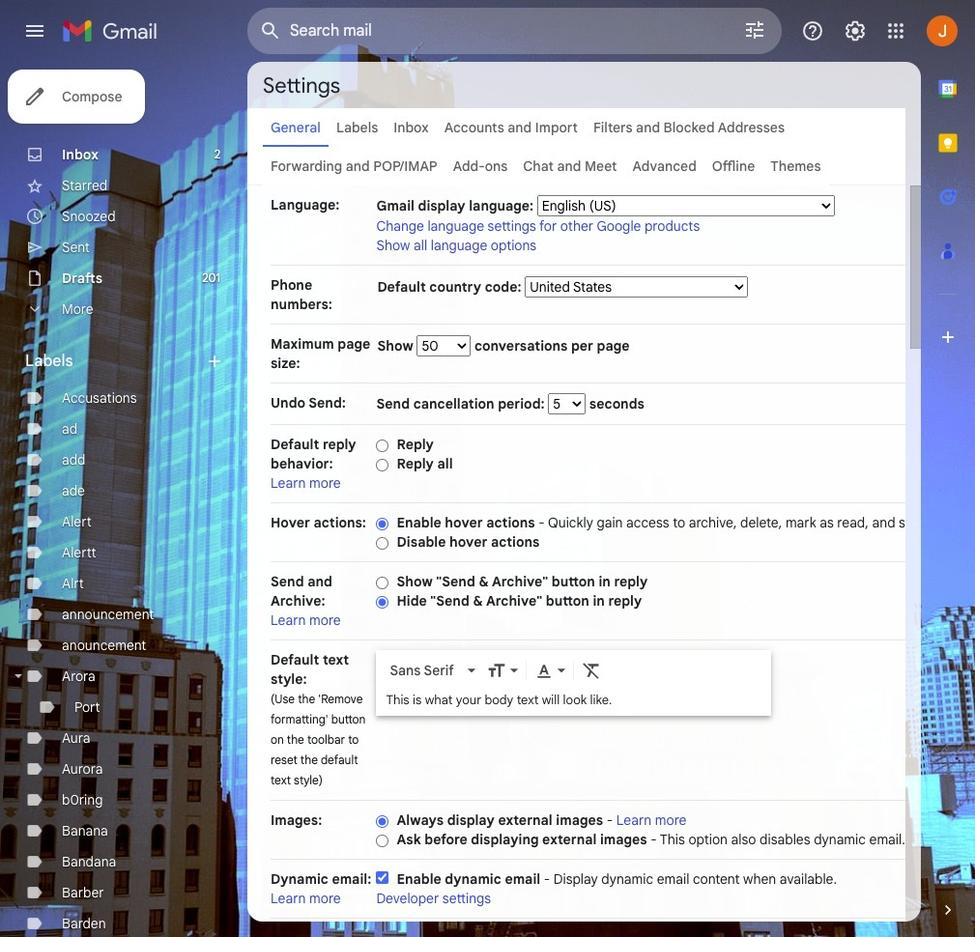 Task type: vqa. For each thing, say whether or not it's contained in the screenshot.
default
yes



Task type: describe. For each thing, give the bounding box(es) containing it.
snooze
[[899, 514, 943, 532]]

0 vertical spatial language
[[428, 218, 484, 235]]

forwarding and pop/imap link
[[271, 158, 438, 175]]

1 vertical spatial external
[[542, 831, 597, 849]]

ask before displaying external images - this option also disables dynamic email.
[[397, 831, 906, 849]]

displaying
[[471, 831, 539, 849]]

ons
[[485, 158, 508, 175]]

archive:
[[271, 593, 325, 610]]

will
[[542, 692, 560, 709]]

sans serif
[[390, 663, 454, 680]]

default for default text style: (use the 'remove formatting' button on the toolbar to reset the default text style)
[[271, 652, 319, 669]]

more button
[[0, 294, 232, 325]]

undo send:
[[271, 394, 346, 412]]

general link
[[271, 119, 321, 136]]

learn more link up the ask before displaying external images - this option also disables dynamic email.
[[617, 812, 687, 830]]

addresses
[[718, 119, 785, 136]]

learn more link for email:
[[271, 890, 341, 908]]

reply for hide "send & archive" button in reply
[[609, 593, 642, 610]]

add link
[[62, 452, 85, 469]]

b0ring
[[62, 792, 103, 809]]

settings inside 'enable dynamic email - display dynamic email content when available. developer settings'
[[443, 890, 491, 908]]

ad link
[[62, 421, 77, 438]]

gain
[[597, 514, 623, 532]]

alert link
[[62, 513, 92, 531]]

and right read,
[[873, 514, 896, 532]]

0 vertical spatial text
[[323, 652, 349, 669]]

barden
[[62, 916, 106, 933]]

1 vertical spatial this
[[660, 831, 685, 849]]

archive" for hide
[[486, 593, 543, 610]]

forwarding and pop/imap
[[271, 158, 438, 175]]

0 vertical spatial external
[[498, 812, 553, 830]]

also
[[731, 831, 757, 849]]

cancellation
[[413, 395, 495, 413]]

hover for enable
[[445, 514, 483, 532]]

learn up the ask before displaying external images - this option also disables dynamic email.
[[617, 812, 652, 830]]

chat
[[523, 158, 554, 175]]

alertt link
[[62, 544, 96, 562]]

barber link
[[62, 885, 104, 902]]

contr
[[947, 514, 976, 532]]

always display external images - learn more
[[397, 812, 687, 830]]

support image
[[802, 19, 825, 43]]

hover for disable
[[450, 534, 488, 551]]

maximum page size:
[[271, 335, 371, 372]]

1 email from the left
[[505, 871, 541, 889]]

0 vertical spatial the
[[298, 692, 315, 707]]

& for hide
[[473, 593, 483, 610]]

gmail display language:
[[377, 197, 534, 215]]

remove formatting ‪(⌘\)‬ image
[[582, 662, 602, 681]]

content
[[693, 871, 740, 889]]

reply for reply all
[[397, 455, 434, 473]]

show for show all language options
[[377, 237, 410, 254]]

drafts link
[[62, 270, 103, 287]]

send:
[[309, 394, 346, 412]]

labels navigation
[[0, 62, 248, 938]]

and for accounts and import
[[508, 119, 532, 136]]

"send for hide
[[431, 593, 470, 610]]

& for show
[[479, 573, 489, 591]]

arora
[[62, 668, 96, 685]]

behavior:
[[271, 455, 333, 473]]

style)
[[294, 773, 323, 788]]

enable hover actions - quickly gain access to archive, delete, mark as read, and snooze contr
[[397, 514, 976, 532]]

phone numbers:
[[271, 277, 333, 313]]

2 horizontal spatial dynamic
[[814, 831, 866, 849]]

formatting'
[[271, 713, 328, 727]]

all for reply
[[437, 455, 453, 473]]

sans
[[390, 663, 421, 680]]

port link
[[74, 699, 100, 716]]

drafts
[[62, 270, 103, 287]]

ade link
[[62, 482, 85, 500]]

send and archive: learn more
[[271, 573, 341, 629]]

more inside send and archive: learn more
[[309, 612, 341, 629]]

and for forwarding and pop/imap
[[346, 158, 370, 175]]

as
[[820, 514, 834, 532]]

"send for show
[[436, 573, 476, 591]]

send cancellation period:
[[377, 395, 548, 413]]

and for filters and blocked addresses
[[636, 119, 660, 136]]

delete,
[[741, 514, 783, 532]]

chat and meet
[[523, 158, 617, 175]]

1 vertical spatial the
[[287, 733, 304, 747]]

accounts and import
[[444, 119, 578, 136]]

and for send and archive: learn more
[[308, 573, 333, 591]]

seconds
[[586, 395, 645, 413]]

1 vertical spatial language
[[431, 237, 488, 254]]

add
[[62, 452, 85, 469]]

on
[[271, 733, 284, 747]]

Show "Send & Archive" button in reply radio
[[377, 576, 389, 591]]

more inside "dynamic email: learn more"
[[309, 890, 341, 908]]

default country code:
[[378, 278, 525, 296]]

2
[[214, 147, 220, 161]]

to inside default text style: (use the 'remove formatting' button on the toolbar to reset the default text style)
[[348, 733, 359, 747]]

announcement link
[[62, 606, 154, 624]]

gmail image
[[62, 12, 167, 50]]

meet
[[585, 158, 617, 175]]

labels for the labels "heading"
[[25, 352, 73, 371]]

look
[[563, 692, 587, 709]]

alrt
[[62, 575, 84, 593]]

mark
[[786, 514, 817, 532]]

reply for reply
[[397, 436, 434, 453]]

options
[[491, 237, 537, 254]]

actions for disable
[[491, 534, 540, 551]]

dynamic email: learn more
[[271, 871, 372, 908]]

filters and blocked addresses link
[[594, 119, 785, 136]]

dynamic
[[271, 871, 329, 889]]

and for chat and meet
[[557, 158, 582, 175]]

accounts and import link
[[444, 119, 578, 136]]

2 vertical spatial the
[[301, 753, 318, 768]]

settings image
[[844, 19, 867, 43]]

0 horizontal spatial inbox link
[[62, 146, 99, 163]]

arora link
[[62, 668, 96, 685]]

display
[[554, 871, 598, 889]]

add-ons
[[453, 158, 508, 175]]

change language settings for other google products link
[[377, 218, 700, 235]]

email.
[[870, 831, 906, 849]]

labels heading
[[25, 352, 205, 371]]

reply inside 'default reply behavior: learn more'
[[323, 436, 356, 453]]

0 vertical spatial settings
[[488, 218, 536, 235]]

- left option
[[651, 831, 657, 849]]

1 horizontal spatial to
[[673, 514, 686, 532]]

0 horizontal spatial dynamic
[[445, 871, 502, 889]]

button for show "send & archive" button in reply
[[552, 573, 595, 591]]

Reply radio
[[377, 439, 389, 453]]

your
[[456, 692, 482, 709]]

aurora link
[[62, 761, 103, 778]]

more inside 'default reply behavior: learn more'
[[309, 475, 341, 492]]

change
[[377, 218, 424, 235]]

'remove
[[318, 692, 363, 707]]

access
[[627, 514, 670, 532]]

disable
[[397, 534, 446, 551]]

conversations
[[475, 337, 568, 355]]

chat and meet link
[[523, 158, 617, 175]]

default
[[321, 753, 358, 768]]

developer settings link
[[377, 890, 491, 908]]

1 horizontal spatial dynamic
[[602, 871, 654, 889]]

advanced link
[[633, 158, 697, 175]]

2 email from the left
[[657, 871, 690, 889]]



Task type: locate. For each thing, give the bounding box(es) containing it.
other
[[561, 218, 594, 235]]

1 vertical spatial actions
[[491, 534, 540, 551]]

email
[[505, 871, 541, 889], [657, 871, 690, 889]]

default inside default text style: (use the 'remove formatting' button on the toolbar to reset the default text style)
[[271, 652, 319, 669]]

1 horizontal spatial send
[[377, 395, 410, 413]]

0 vertical spatial actions
[[487, 514, 535, 532]]

inbox link up starred link
[[62, 146, 99, 163]]

0 horizontal spatial to
[[348, 733, 359, 747]]

sans serif option
[[386, 662, 465, 681]]

language:
[[469, 197, 534, 215]]

learn down behavior:
[[271, 475, 306, 492]]

more up the ask before displaying external images - this option also disables dynamic email.
[[655, 812, 687, 830]]

button for hide "send & archive" button in reply
[[546, 593, 590, 610]]

email left the content
[[657, 871, 690, 889]]

2 reply from the top
[[397, 455, 434, 473]]

the up style) at left
[[301, 753, 318, 768]]

products
[[645, 218, 700, 235]]

0 horizontal spatial inbox
[[62, 146, 99, 163]]

settings up options on the top right of page
[[488, 218, 536, 235]]

to right the access
[[673, 514, 686, 532]]

hover up disable hover actions
[[445, 514, 483, 532]]

quickly
[[548, 514, 594, 532]]

0 horizontal spatial page
[[338, 335, 371, 353]]

to
[[673, 514, 686, 532], [348, 733, 359, 747]]

display up before
[[447, 812, 495, 830]]

0 horizontal spatial labels
[[25, 352, 73, 371]]

button
[[552, 573, 595, 591], [546, 593, 590, 610], [331, 713, 366, 727]]

show
[[377, 237, 410, 254], [378, 337, 417, 355], [397, 573, 433, 591]]

None checkbox
[[377, 872, 389, 885]]

gmail
[[377, 197, 415, 215]]

0 vertical spatial inbox link
[[394, 119, 429, 136]]

archive" up hide "send & archive" button in reply
[[492, 573, 548, 591]]

text down reset
[[271, 773, 291, 788]]

to up the default
[[348, 733, 359, 747]]

actions up show "send & archive" button in reply
[[491, 534, 540, 551]]

0 vertical spatial hover
[[445, 514, 483, 532]]

always
[[397, 812, 444, 830]]

1 vertical spatial send
[[271, 573, 304, 591]]

-
[[539, 514, 545, 532], [607, 812, 613, 830], [651, 831, 657, 849], [544, 871, 550, 889]]

images up display
[[556, 812, 603, 830]]

2 horizontal spatial text
[[517, 692, 539, 709]]

send up 'archive:'
[[271, 573, 304, 591]]

and inside send and archive: learn more
[[308, 573, 333, 591]]

button down 'remove in the left bottom of the page
[[331, 713, 366, 727]]

offline
[[712, 158, 755, 175]]

language up show all language options
[[428, 218, 484, 235]]

this left option
[[660, 831, 685, 849]]

learn
[[271, 475, 306, 492], [271, 612, 306, 629], [617, 812, 652, 830], [271, 890, 306, 908]]

style:
[[271, 671, 307, 688]]

Hide "Send & Archive" button in reply radio
[[377, 595, 389, 610]]

show right maximum page size:
[[378, 337, 417, 355]]

archive"
[[492, 573, 548, 591], [486, 593, 543, 610]]

display for always
[[447, 812, 495, 830]]

serif
[[424, 663, 454, 680]]

actions:
[[314, 514, 366, 532]]

text left will
[[517, 692, 539, 709]]

0 vertical spatial send
[[377, 395, 410, 413]]

show up hide
[[397, 573, 433, 591]]

0 horizontal spatial text
[[271, 773, 291, 788]]

enable for enable hover actions
[[397, 514, 442, 532]]

learn more link down dynamic
[[271, 890, 341, 908]]

and right filters
[[636, 119, 660, 136]]

accusations
[[62, 390, 137, 407]]

reply up reply all
[[397, 436, 434, 453]]

send for send and archive: learn more
[[271, 573, 304, 591]]

0 vertical spatial this
[[386, 692, 410, 709]]

"send down disable hover actions
[[436, 573, 476, 591]]

page inside maximum page size:
[[338, 335, 371, 353]]

1 horizontal spatial inbox link
[[394, 119, 429, 136]]

this left is
[[386, 692, 410, 709]]

email:
[[332, 871, 372, 889]]

display up show all language options link
[[418, 197, 466, 215]]

labels down more at the top
[[25, 352, 73, 371]]

send for send cancellation period:
[[377, 395, 410, 413]]

- left quickly
[[539, 514, 545, 532]]

0 vertical spatial display
[[418, 197, 466, 215]]

show all language options link
[[377, 237, 537, 254]]

hide
[[397, 593, 427, 610]]

default up style:
[[271, 652, 319, 669]]

before
[[425, 831, 468, 849]]

advanced search options image
[[736, 11, 774, 49]]

send up reply radio
[[377, 395, 410, 413]]

banana link
[[62, 823, 108, 840]]

0 vertical spatial in
[[599, 573, 611, 591]]

disable hover actions
[[397, 534, 540, 551]]

forwarding
[[271, 158, 342, 175]]

2 vertical spatial reply
[[609, 593, 642, 610]]

snoozed
[[62, 208, 116, 225]]

0 vertical spatial archive"
[[492, 573, 548, 591]]

themes link
[[771, 158, 821, 175]]

1 vertical spatial all
[[437, 455, 453, 473]]

images:
[[271, 812, 322, 830]]

0 horizontal spatial all
[[414, 237, 427, 254]]

send
[[377, 395, 410, 413], [271, 573, 304, 591]]

learn inside 'default reply behavior: learn more'
[[271, 475, 306, 492]]

1 vertical spatial reply
[[614, 573, 648, 591]]

anouncement link
[[62, 637, 146, 655]]

external down 'always display external images - learn more'
[[542, 831, 597, 849]]

"send right hide
[[431, 593, 470, 610]]

in down gain
[[599, 573, 611, 591]]

display for gmail
[[418, 197, 466, 215]]

import
[[535, 119, 578, 136]]

1 horizontal spatial inbox
[[394, 119, 429, 136]]

Disable hover actions radio
[[377, 536, 389, 551]]

Search mail text field
[[290, 21, 689, 41]]

1 vertical spatial display
[[447, 812, 495, 830]]

show for show "send & archive" button in reply
[[397, 573, 433, 591]]

main menu image
[[23, 19, 46, 43]]

language
[[428, 218, 484, 235], [431, 237, 488, 254]]

button up hide "send & archive" button in reply
[[552, 573, 595, 591]]

1 vertical spatial default
[[271, 436, 319, 453]]

0 horizontal spatial send
[[271, 573, 304, 591]]

learn more link for and
[[271, 612, 341, 629]]

reset
[[271, 753, 298, 768]]

1 vertical spatial settings
[[443, 890, 491, 908]]

default up behavior:
[[271, 436, 319, 453]]

reply down the access
[[614, 573, 648, 591]]

1 vertical spatial labels
[[25, 352, 73, 371]]

the up formatting'
[[298, 692, 315, 707]]

0 vertical spatial labels
[[336, 119, 378, 136]]

ask
[[397, 831, 421, 849]]

dynamic
[[814, 831, 866, 849], [445, 871, 502, 889], [602, 871, 654, 889]]

conversations per page
[[471, 337, 630, 355]]

for
[[540, 218, 557, 235]]

add-
[[453, 158, 485, 175]]

inbox
[[394, 119, 429, 136], [62, 146, 99, 163]]

Enable hover actions radio
[[377, 517, 389, 532]]

ad
[[62, 421, 77, 438]]

all for show
[[414, 237, 427, 254]]

and up 'archive:'
[[308, 573, 333, 591]]

show down change
[[377, 237, 410, 254]]

hide "send & archive" button in reply
[[397, 593, 642, 610]]

the right the on
[[287, 733, 304, 747]]

and down labels link in the left top of the page
[[346, 158, 370, 175]]

inbox up starred link
[[62, 146, 99, 163]]

- left display
[[544, 871, 550, 889]]

all down change
[[414, 237, 427, 254]]

reply right reply all option
[[397, 455, 434, 473]]

pop/imap
[[373, 158, 438, 175]]

1 vertical spatial inbox
[[62, 146, 99, 163]]

archive" down show "send & archive" button in reply
[[486, 593, 543, 610]]

1 horizontal spatial all
[[437, 455, 453, 473]]

numbers:
[[271, 296, 333, 313]]

in for hide "send & archive" button in reply
[[593, 593, 605, 610]]

2 vertical spatial show
[[397, 573, 433, 591]]

1 vertical spatial text
[[517, 692, 539, 709]]

text up 'remove in the left bottom of the page
[[323, 652, 349, 669]]

inbox link
[[394, 119, 429, 136], [62, 146, 99, 163]]

images up 'enable dynamic email - display dynamic email content when available. developer settings'
[[600, 831, 647, 849]]

default for default country code:
[[378, 278, 426, 296]]

the
[[298, 692, 315, 707], [287, 733, 304, 747], [301, 753, 318, 768]]

email down displaying
[[505, 871, 541, 889]]

1 vertical spatial reply
[[397, 455, 434, 473]]

external up displaying
[[498, 812, 553, 830]]

0 horizontal spatial email
[[505, 871, 541, 889]]

1 enable from the top
[[397, 514, 442, 532]]

0 vertical spatial to
[[673, 514, 686, 532]]

0 vertical spatial button
[[552, 573, 595, 591]]

labels link
[[336, 119, 378, 136]]

reply for show "send & archive" button in reply
[[614, 573, 648, 591]]

0 vertical spatial "send
[[436, 573, 476, 591]]

when
[[744, 871, 777, 889]]

0 vertical spatial default
[[378, 278, 426, 296]]

1 horizontal spatial email
[[657, 871, 690, 889]]

learn more link down 'archive:'
[[271, 612, 341, 629]]

hover right disable
[[450, 534, 488, 551]]

ade
[[62, 482, 85, 500]]

1 vertical spatial enable
[[397, 871, 442, 889]]

language down gmail display language:
[[431, 237, 488, 254]]

0 vertical spatial inbox
[[394, 119, 429, 136]]

None search field
[[248, 8, 782, 54]]

settings right developer
[[443, 890, 491, 908]]

and right the chat
[[557, 158, 582, 175]]

0 vertical spatial all
[[414, 237, 427, 254]]

0 vertical spatial enable
[[397, 514, 442, 532]]

advanced
[[633, 158, 697, 175]]

1 vertical spatial button
[[546, 593, 590, 610]]

page right per
[[597, 337, 630, 355]]

google
[[597, 218, 641, 235]]

& down show "send & archive" button in reply
[[473, 593, 483, 610]]

search mail image
[[253, 14, 288, 48]]

button down show "send & archive" button in reply
[[546, 593, 590, 610]]

archive,
[[689, 514, 737, 532]]

send inside send and archive: learn more
[[271, 573, 304, 591]]

more
[[62, 301, 93, 318]]

in up remove formatting ‪(⌘\)‬ "image" at the bottom right
[[593, 593, 605, 610]]

in for show "send & archive" button in reply
[[599, 573, 611, 591]]

learn inside send and archive: learn more
[[271, 612, 306, 629]]

formatting options toolbar
[[382, 653, 766, 689]]

external
[[498, 812, 553, 830], [542, 831, 597, 849]]

b0ring link
[[62, 792, 103, 809]]

inbox link up pop/imap
[[394, 119, 429, 136]]

labels up forwarding and pop/imap
[[336, 119, 378, 136]]

& up hide "send & archive" button in reply
[[479, 573, 489, 591]]

compose button
[[8, 70, 145, 124]]

dynamic down the ask before displaying external images - this option also disables dynamic email.
[[602, 871, 654, 889]]

learn more link down behavior:
[[271, 475, 341, 492]]

per
[[571, 337, 594, 355]]

alert
[[62, 513, 92, 531]]

like.
[[590, 692, 612, 709]]

2 vertical spatial default
[[271, 652, 319, 669]]

learn down dynamic
[[271, 890, 306, 908]]

inbox inside labels 'navigation'
[[62, 146, 99, 163]]

hover
[[271, 514, 310, 532]]

display
[[418, 197, 466, 215], [447, 812, 495, 830]]

more down 'archive:'
[[309, 612, 341, 629]]

- inside 'enable dynamic email - display dynamic email content when available. developer settings'
[[544, 871, 550, 889]]

default for default reply behavior: learn more
[[271, 436, 319, 453]]

1 vertical spatial inbox link
[[62, 146, 99, 163]]

show all language options
[[377, 237, 537, 254]]

Ask before displaying external images radio
[[377, 834, 389, 849]]

1 vertical spatial to
[[348, 733, 359, 747]]

1 vertical spatial images
[[600, 831, 647, 849]]

0 vertical spatial reply
[[397, 436, 434, 453]]

1 vertical spatial show
[[378, 337, 417, 355]]

tab list
[[921, 62, 976, 868]]

0 vertical spatial &
[[479, 573, 489, 591]]

learn down 'archive:'
[[271, 612, 306, 629]]

and left import
[[508, 119, 532, 136]]

is
[[413, 692, 422, 709]]

1 vertical spatial archive"
[[486, 593, 543, 610]]

1 horizontal spatial labels
[[336, 119, 378, 136]]

actions for enable
[[487, 514, 535, 532]]

2 enable from the top
[[397, 871, 442, 889]]

2 vertical spatial button
[[331, 713, 366, 727]]

archive" for show
[[492, 573, 548, 591]]

1 vertical spatial "send
[[431, 593, 470, 610]]

settings
[[263, 72, 340, 98]]

default inside 'default reply behavior: learn more'
[[271, 436, 319, 453]]

1 vertical spatial &
[[473, 593, 483, 610]]

dynamic up the 'developer settings' link
[[445, 871, 502, 889]]

Always display external images radio
[[377, 815, 389, 829]]

dynamic left email.
[[814, 831, 866, 849]]

alertt
[[62, 544, 96, 562]]

offline link
[[712, 158, 755, 175]]

what
[[425, 692, 453, 709]]

actions up disable hover actions
[[487, 514, 535, 532]]

labels inside labels 'navigation'
[[25, 352, 73, 371]]

1 horizontal spatial text
[[323, 652, 349, 669]]

page
[[338, 335, 371, 353], [597, 337, 630, 355]]

default left 'country'
[[378, 278, 426, 296]]

general
[[271, 119, 321, 136]]

show for show
[[378, 337, 417, 355]]

all down cancellation
[[437, 455, 453, 473]]

0 vertical spatial reply
[[323, 436, 356, 453]]

more down behavior:
[[309, 475, 341, 492]]

more down dynamic
[[309, 890, 341, 908]]

- up the ask before displaying external images - this option also disables dynamic email.
[[607, 812, 613, 830]]

Reply all radio
[[377, 458, 389, 473]]

settings
[[488, 218, 536, 235], [443, 890, 491, 908]]

add-ons link
[[453, 158, 508, 175]]

reply up behavior:
[[323, 436, 356, 453]]

reply down gain
[[609, 593, 642, 610]]

1 reply from the top
[[397, 436, 434, 453]]

enable up developer
[[397, 871, 442, 889]]

0 vertical spatial show
[[377, 237, 410, 254]]

labels for labels link in the left top of the page
[[336, 119, 378, 136]]

learn more link for reply
[[271, 475, 341, 492]]

all
[[414, 237, 427, 254], [437, 455, 453, 473]]

enable inside 'enable dynamic email - display dynamic email content when available. developer settings'
[[397, 871, 442, 889]]

page right maximum
[[338, 335, 371, 353]]

default
[[378, 278, 426, 296], [271, 436, 319, 453], [271, 652, 319, 669]]

learn inside "dynamic email: learn more"
[[271, 890, 306, 908]]

1 horizontal spatial page
[[597, 337, 630, 355]]

enable up disable
[[397, 514, 442, 532]]

1 horizontal spatial this
[[660, 831, 685, 849]]

enable for enable dynamic email
[[397, 871, 442, 889]]

alrt link
[[62, 575, 84, 593]]

1 vertical spatial hover
[[450, 534, 488, 551]]

0 horizontal spatial this
[[386, 692, 410, 709]]

inbox up pop/imap
[[394, 119, 429, 136]]

button inside default text style: (use the 'remove formatting' button on the toolbar to reset the default text style)
[[331, 713, 366, 727]]

1 vertical spatial in
[[593, 593, 605, 610]]

0 vertical spatial images
[[556, 812, 603, 830]]

snoozed link
[[62, 208, 116, 225]]

2 vertical spatial text
[[271, 773, 291, 788]]

port
[[74, 699, 100, 716]]



